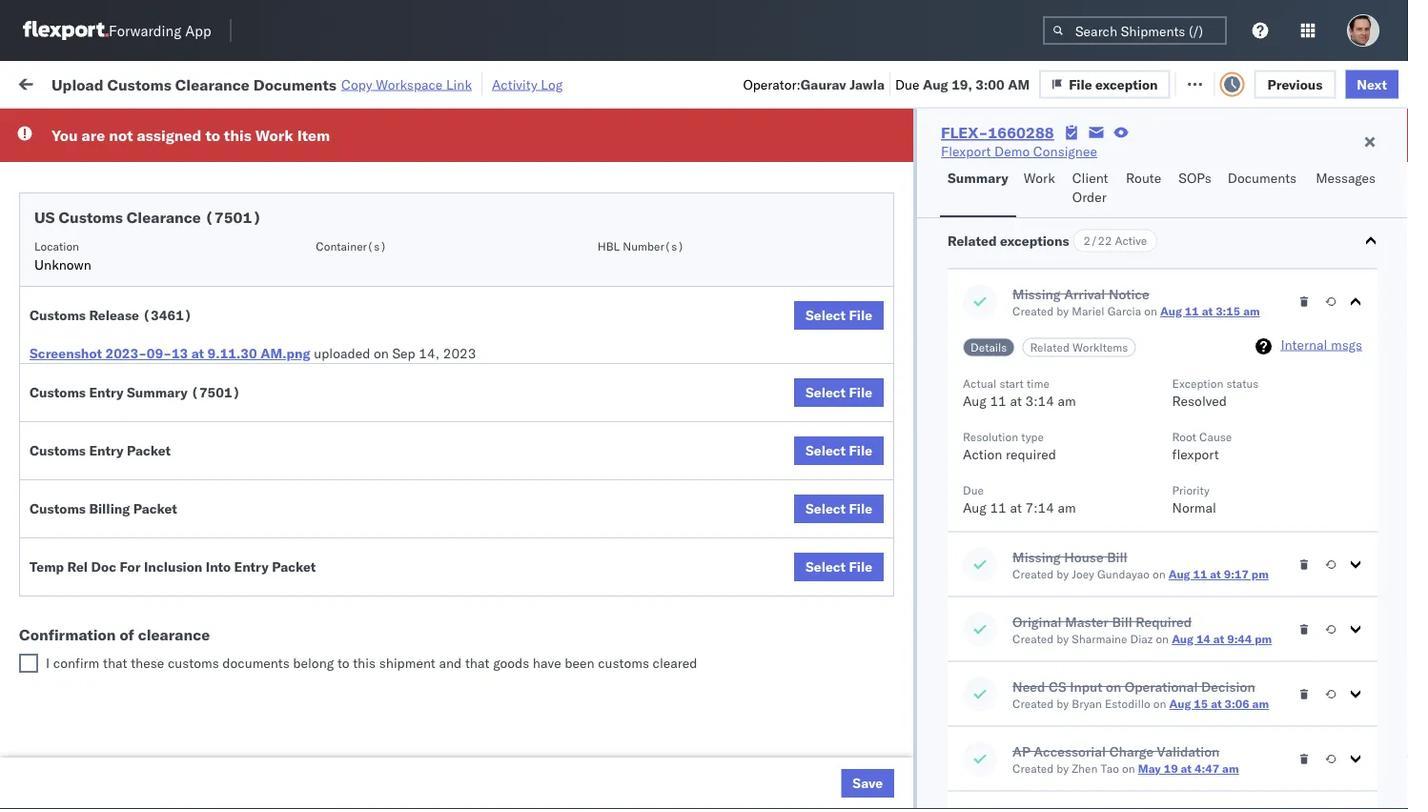 Task type: vqa. For each thing, say whether or not it's contained in the screenshot.
Blocked,
yes



Task type: locate. For each thing, give the bounding box(es) containing it.
1889466 up missing house bill created by joey gundayao on aug 11 at 9:17 pm
[[1094, 527, 1152, 543]]

packet for customs billing packet
[[133, 501, 177, 517]]

flex- up flexport
[[941, 123, 988, 142]]

0 vertical spatial flex-2130387
[[1053, 653, 1152, 669]]

1 vertical spatial missing
[[1013, 549, 1061, 565]]

bill
[[1107, 549, 1127, 565], [1112, 613, 1132, 630]]

angeles, for third schedule pickup from los angeles, ca button from the bottom of the page
[[205, 432, 257, 449]]

1 horizontal spatial to
[[337, 655, 349, 672]]

related inside 'related workitems' button
[[1030, 340, 1070, 355]]

1 vertical spatial (7501)
[[191, 384, 241, 401]]

from for 'schedule pickup from los angeles, ca' link associated with sixth schedule pickup from los angeles, ca button from the bottom
[[148, 223, 176, 239]]

schedule pickup from los angeles, ca for 'schedule pickup from los angeles, ca' link associated with third schedule pickup from los angeles, ca button from the bottom of the page
[[44, 432, 257, 468]]

3 account from the top
[[929, 778, 980, 795]]

zhen
[[1072, 762, 1098, 776]]

est, down 7:00 pm est, dec 23, 2022
[[364, 569, 393, 585]]

clearance for upload customs clearance documents copy workspace link
[[175, 75, 250, 94]]

clearance down 13
[[148, 390, 209, 407]]

by down cs
[[1057, 697, 1069, 711]]

missing left arrival
[[1013, 286, 1061, 302]]

0 vertical spatial gvcu5265864
[[1175, 652, 1268, 669]]

angeles, for sixth schedule pickup from los angeles, ca button from the bottom
[[205, 223, 257, 239]]

1 vertical spatial confirm
[[44, 568, 93, 584]]

2 resize handle column header from the left
[[484, 148, 507, 809]]

ca down screenshot
[[44, 368, 62, 384]]

1 horizontal spatial related
[[1030, 340, 1070, 355]]

account for schedule delivery appointment
[[929, 653, 980, 669]]

3 abcdefg784565 from the top
[[1299, 527, 1408, 543]]

6 resize handle column header from the left
[[990, 148, 1012, 809]]

2 flex-2130387 from the top
[[1053, 695, 1152, 711]]

0 horizontal spatial customs
[[168, 655, 219, 672]]

pickup inside confirm pickup from los angeles, ca
[[96, 516, 137, 533]]

1 horizontal spatial client
[[1072, 170, 1108, 186]]

edt, for 3rd schedule pickup from los angeles, ca button from the top of the page
[[364, 359, 394, 376]]

0 horizontal spatial that
[[103, 655, 127, 672]]

1 vertical spatial summary
[[127, 384, 188, 401]]

created down need
[[1013, 697, 1054, 711]]

0 horizontal spatial vandelay
[[707, 736, 762, 753]]

karl
[[995, 653, 1019, 669], [995, 695, 1019, 711], [995, 778, 1019, 795]]

upload up by: at the left top of page
[[51, 75, 103, 94]]

integration for schedule pickup from rotterdam, netherlands
[[831, 695, 897, 711]]

clearance
[[175, 75, 250, 94], [127, 208, 201, 227], [148, 390, 209, 407]]

container numbers button
[[1165, 144, 1270, 178]]

2 1889466 from the top
[[1094, 527, 1152, 543]]

5, right sep
[[425, 359, 438, 376]]

schedule left 2023-
[[44, 348, 100, 365]]

0 vertical spatial integration test account - karl lagerfeld
[[831, 653, 1079, 669]]

due inside due aug 11 at 7:14 am
[[963, 483, 984, 498]]

0 vertical spatial entry
[[89, 384, 124, 401]]

ca down 'us'
[[44, 242, 62, 258]]

2 vertical spatial integration test account - karl lagerfeld
[[831, 778, 1079, 795]]

missing left house
[[1013, 549, 1061, 565]]

sops button
[[1171, 161, 1220, 217]]

lhuu7894563, uetu5238478 down cause
[[1175, 484, 1369, 501]]

0 vertical spatial pm
[[339, 527, 360, 543]]

2 horizontal spatial consignee
[[1033, 143, 1097, 160]]

1 vertical spatial 2023
[[452, 653, 485, 669]]

aug inside 'original master bill required created by sharmaine diaz on aug 14 at 9:44 pm'
[[1172, 632, 1194, 646]]

at left 3:15
[[1202, 304, 1213, 318]]

3 flex-1889466 from the top
[[1053, 569, 1152, 585]]

5 flex-1846748 from the top
[[1053, 359, 1152, 376]]

2130387
[[1094, 653, 1152, 669], [1094, 695, 1152, 711], [1094, 778, 1152, 795]]

client left name
[[707, 156, 738, 170]]

workitems
[[1073, 340, 1128, 355]]

message (10)
[[256, 74, 342, 91]]

2 horizontal spatial work
[[1024, 170, 1055, 186]]

ca for fifth schedule pickup from los angeles, ca button from the top
[[44, 619, 62, 636]]

upload for upload customs clearance documents
[[44, 390, 87, 407]]

hbl
[[598, 239, 620, 253]]

lagerfeld
[[1023, 653, 1079, 669], [1023, 695, 1079, 711], [1023, 778, 1079, 795]]

action right batch
[[1343, 74, 1385, 91]]

3 1889466 from the top
[[1094, 569, 1152, 585]]

at right 14 at right bottom
[[1213, 632, 1224, 646]]

bill for house
[[1107, 549, 1127, 565]]

at inside due aug 11 at 7:14 am
[[1010, 499, 1022, 516]]

ceau7522281, for upload customs clearance documents button
[[1175, 400, 1272, 417]]

1 vertical spatial documents
[[1228, 170, 1297, 186]]

1 gvcu5265864 from the top
[[1175, 652, 1268, 669]]

customs down clearance
[[168, 655, 219, 672]]

from for 'schedule pickup from los angeles, ca' link for 3rd schedule pickup from los angeles, ca button from the top of the page
[[148, 348, 176, 365]]

created inside missing house bill created by joey gundayao on aug 11 at 9:17 pm
[[1013, 567, 1054, 582]]

am right 3:14
[[1058, 392, 1076, 409]]

schedule pickup from los angeles, ca link for second schedule pickup from los angeles, ca button from the top of the page
[[44, 264, 271, 302]]

8 ocean fcl from the top
[[583, 736, 650, 753]]

at
[[387, 74, 398, 91], [1202, 304, 1213, 318], [191, 345, 204, 362], [1010, 392, 1022, 409], [1010, 499, 1022, 516], [1210, 567, 1221, 582], [1213, 632, 1224, 646], [1211, 697, 1222, 711], [1181, 762, 1192, 776]]

for
[[120, 559, 141, 575]]

file
[[1083, 74, 1107, 91], [1069, 76, 1092, 92], [849, 307, 872, 324], [849, 384, 872, 401], [849, 442, 872, 459], [849, 501, 872, 517], [849, 559, 872, 575]]

11 inside missing house bill created by joey gundayao on aug 11 at 9:17 pm
[[1193, 567, 1207, 582]]

by
[[1057, 304, 1069, 318], [1057, 567, 1069, 582], [1057, 632, 1069, 646], [1057, 697, 1069, 711], [1057, 762, 1069, 776]]

lhuu7894563, uetu5238478 for confirm delivery
[[1175, 568, 1369, 585]]

msdu7304509
[[1175, 610, 1272, 627]]

2023 right 14,
[[443, 345, 476, 362]]

0 vertical spatial this
[[224, 126, 252, 145]]

4 ca from the top
[[44, 451, 62, 468]]

schedule delivery appointment up 2023-
[[44, 316, 234, 333]]

log
[[541, 76, 563, 92]]

0 vertical spatial lagerfeld
[[1023, 653, 1079, 669]]

actual start time aug 11 at 3:14 am
[[963, 377, 1076, 409]]

on right gundayao
[[1153, 567, 1166, 582]]

1 vertical spatial due
[[963, 483, 984, 498]]

to right for
[[205, 126, 220, 145]]

2 karl from the top
[[995, 695, 1019, 711]]

1 vertical spatial related
[[1030, 340, 1070, 355]]

1 lhuu7894563, uetu5238478 from the top
[[1175, 442, 1369, 459]]

appointment for schedule delivery appointment 'link' corresponding to 1st schedule delivery appointment button from the top
[[156, 190, 234, 207]]

schedule delivery appointment button down workitem "button" at the left top
[[44, 189, 234, 210]]

1 abcdefg784565 from the top
[[1299, 443, 1408, 460]]

4 flex-1846748 from the top
[[1053, 317, 1152, 334]]

1889466 for 7:00 pm est, dec 23, 2022
[[1094, 527, 1152, 543]]

sep
[[392, 345, 415, 362]]

missing inside missing house bill created by joey gundayao on aug 11 at 9:17 pm
[[1013, 549, 1061, 565]]

0 vertical spatial bill
[[1107, 549, 1127, 565]]

2 vertical spatial integration
[[831, 778, 897, 795]]

clearance inside upload customs clearance documents
[[148, 390, 209, 407]]

lhuu7894563, uetu5238478 for confirm pickup from los angeles, ca
[[1175, 526, 1369, 543]]

1 horizontal spatial this
[[353, 655, 376, 672]]

1889466
[[1094, 443, 1152, 460], [1094, 527, 1152, 543], [1094, 569, 1152, 585]]

flexport. image
[[23, 21, 109, 40]]

validation
[[1157, 743, 1220, 760]]

5 schedule pickup from los angeles, ca link from the top
[[44, 599, 271, 637]]

schedule pickup from los angeles, ca link for 3rd schedule pickup from los angeles, ca button from the top of the page
[[44, 348, 271, 386]]

schedule pickup from los angeles, ca link for sixth schedule pickup from los angeles, ca button from the bottom
[[44, 222, 271, 260]]

details button
[[963, 338, 1015, 357]]

pickup inside schedule pickup from rotterdam, netherlands
[[104, 684, 145, 701]]

5, up 14,
[[425, 275, 438, 292]]

1 vertical spatial pm
[[348, 653, 368, 669]]

at left 7:14
[[1010, 499, 1022, 516]]

1 by from the top
[[1057, 304, 1069, 318]]

pm for 7:00
[[339, 527, 360, 543]]

pm
[[1252, 567, 1269, 582], [1255, 632, 1272, 646]]

action
[[1343, 74, 1385, 91], [963, 446, 1002, 462]]

1 created from the top
[[1013, 304, 1054, 318]]

to
[[205, 126, 220, 145], [337, 655, 349, 672]]

from for schedule pickup from rotterdam, netherlands link
[[148, 684, 176, 701]]

1 vertical spatial integration test account - karl lagerfeld
[[831, 695, 1079, 711]]

1 vertical spatial 2130387
[[1094, 695, 1152, 711]]

1 lagerfeld from the top
[[1023, 653, 1079, 669]]

0 vertical spatial 23,
[[424, 527, 444, 543]]

4 uetu5238478 from the top
[[1276, 568, 1369, 585]]

confirm pickup from los angeles, ca link
[[44, 515, 271, 553]]

(7501) down 9.11.30
[[191, 384, 241, 401]]

confirm pickup from los angeles, ca
[[44, 516, 249, 552]]

2 vertical spatial 1889466
[[1094, 569, 1152, 585]]

actions
[[1351, 156, 1390, 170]]

los inside confirm pickup from los angeles, ca
[[172, 516, 193, 533]]

ca for third schedule pickup from los angeles, ca button from the bottom of the page
[[44, 451, 62, 468]]

schedule down customs entry packet
[[44, 484, 100, 501]]

2 horizontal spatial documents
[[1228, 170, 1297, 186]]

est, for 7:00
[[363, 527, 392, 543]]

5 select file from the top
[[806, 559, 872, 575]]

cleared
[[653, 655, 697, 672]]

documents inside upload customs clearance documents
[[44, 409, 113, 426]]

0 vertical spatial 2023
[[443, 345, 476, 362]]

1 vertical spatial upload
[[44, 390, 87, 407]]

2 vertical spatial flex-2130387
[[1053, 778, 1152, 795]]

rotterdam,
[[180, 684, 247, 701]]

1 vertical spatial work
[[255, 126, 293, 145]]

1 vertical spatial 23,
[[428, 653, 449, 669]]

am inside missing arrival notice created by mariel garcia on aug 11 at 3:15 am
[[1243, 304, 1260, 318]]

2 lhuu7894563, uetu5238478 from the top
[[1175, 484, 1369, 501]]

at down start
[[1010, 392, 1022, 409]]

from down these
[[148, 684, 176, 701]]

work down flexport demo consignee link
[[1024, 170, 1055, 186]]

est, left 9,
[[364, 401, 393, 418]]

aug 15 at 3:06 am button
[[1169, 697, 1269, 711]]

0 horizontal spatial action
[[963, 446, 1002, 462]]

input
[[1070, 678, 1103, 695]]

ready
[[145, 118, 179, 133]]

integration test account - karl lagerfeld for schedule pickup from rotterdam, netherlands
[[831, 695, 1079, 711]]

appointment up confirm pickup from los angeles, ca link
[[156, 484, 234, 501]]

delivery
[[104, 190, 153, 207], [104, 316, 153, 333], [104, 484, 153, 501], [96, 568, 145, 584], [104, 652, 153, 668]]

2022 for confirm pickup from los angeles, ca button
[[448, 527, 481, 543]]

pm right 9:44
[[1255, 632, 1272, 646]]

1 schedule delivery appointment link from the top
[[44, 189, 234, 208]]

belong
[[293, 655, 334, 672]]

2 vertical spatial maeu9408431
[[1299, 778, 1395, 795]]

ca inside confirm pickup from los angeles, ca
[[44, 535, 62, 552]]

3 schedule delivery appointment from the top
[[44, 484, 234, 501]]

0 vertical spatial flex-1889466
[[1053, 443, 1152, 460]]

schedule delivery appointment link down workitem "button" at the left top
[[44, 189, 234, 208]]

1 horizontal spatial work
[[255, 126, 293, 145]]

4 select file from the top
[[806, 501, 872, 517]]

flex-1889466 down house
[[1053, 569, 1152, 585]]

created down ap
[[1013, 762, 1054, 776]]

2 lhuu7894563, from the top
[[1175, 484, 1273, 501]]

on down charge
[[1122, 762, 1135, 776]]

integration test account - karl lagerfeld
[[831, 653, 1079, 669], [831, 695, 1079, 711], [831, 778, 1079, 795]]

1 horizontal spatial due
[[963, 483, 984, 498]]

work left item on the top left of page
[[255, 126, 293, 145]]

los up '(3461)'
[[180, 265, 201, 281]]

flex-2130387 button
[[1022, 648, 1155, 675], [1022, 648, 1155, 675], [1022, 690, 1155, 716], [1022, 690, 1155, 716], [1022, 774, 1155, 800], [1022, 774, 1155, 800]]

uetu5238478
[[1276, 442, 1369, 459], [1276, 484, 1369, 501], [1276, 526, 1369, 543], [1276, 568, 1369, 585]]

pm for 11:30
[[348, 653, 368, 669]]

snoozed
[[394, 118, 439, 133]]

0 vertical spatial karl
[[995, 653, 1019, 669]]

1 vertical spatial clearance
[[127, 208, 201, 227]]

file for customs billing packet
[[849, 501, 872, 517]]

1 vertical spatial account
[[929, 695, 980, 711]]

1 integration test account - karl lagerfeld from the top
[[831, 653, 1079, 669]]

1 vertical spatial flex-1889466
[[1053, 527, 1152, 543]]

previous
[[1268, 76, 1323, 92]]

flex-2130387 for schedule pickup from rotterdam, netherlands
[[1053, 695, 1152, 711]]

1 appointment from the top
[[156, 190, 234, 207]]

4 abcdefg784565 from the top
[[1299, 569, 1408, 585]]

filtered by:
[[19, 117, 87, 133]]

2 : from the left
[[439, 118, 442, 133]]

0 vertical spatial confirm
[[44, 516, 93, 533]]

11 down start
[[990, 392, 1007, 409]]

screenshot
[[30, 345, 102, 362]]

1 select from the top
[[806, 307, 846, 324]]

lagerfeld up cs
[[1023, 653, 1079, 669]]

entry for packet
[[89, 442, 124, 459]]

missing inside missing arrival notice created by mariel garcia on aug 11 at 3:15 am
[[1013, 286, 1061, 302]]

internal msgs
[[1281, 336, 1362, 353]]

schedule delivery appointment down of
[[44, 652, 234, 668]]

187 on track
[[446, 74, 524, 91]]

schedule pickup from los angeles, ca link for fifth schedule pickup from los angeles, ca button from the top
[[44, 599, 271, 637]]

schedule pickup from los angeles, ca button
[[44, 222, 271, 262], [44, 264, 271, 304], [44, 348, 271, 388], [44, 431, 271, 471], [44, 599, 271, 639], [44, 725, 271, 765]]

ceau7522281, hlxu6269489, hlxu
[[1175, 233, 1408, 249], [1175, 275, 1408, 291], [1175, 317, 1408, 333], [1175, 358, 1408, 375], [1175, 400, 1408, 417]]

Search Shipments (/) text field
[[1043, 16, 1227, 45]]

i confirm that these customs documents belong to this shipment and that goods have been customs cleared
[[46, 655, 697, 672]]

am inside due aug 11 at 7:14 am
[[1058, 499, 1076, 516]]

schedule up confirmation
[[44, 600, 100, 617]]

file for temp rel doc for inclusion into entry packet
[[849, 559, 872, 575]]

account right save "button"
[[929, 778, 980, 795]]

select for customs billing packet
[[806, 501, 846, 517]]

related workitems
[[1030, 340, 1128, 355]]

due right jawla on the top right
[[895, 76, 919, 92]]

my
[[19, 69, 49, 95]]

schedule pickup from los angeles, ca for 6th schedule pickup from los angeles, ca button from the top of the page's 'schedule pickup from los angeles, ca' link
[[44, 726, 257, 762]]

original master bill required created by sharmaine diaz on aug 14 at 9:44 pm
[[1013, 613, 1272, 646]]

4 ceau7522281, hlxu6269489, hlxu from the top
[[1175, 358, 1408, 375]]

this right for
[[224, 126, 252, 145]]

select file button for customs entry summary (7501)
[[794, 378, 884, 407]]

2 fcl from the top
[[626, 233, 650, 250]]

2 ca from the top
[[44, 284, 62, 300]]

2 vertical spatial lagerfeld
[[1023, 778, 1079, 795]]

vandelay for vandelay west
[[831, 736, 886, 753]]

3 select from the top
[[806, 442, 846, 459]]

summary down flexport
[[948, 170, 1009, 186]]

6 ca from the top
[[44, 619, 62, 636]]

confirm for confirm pickup from los angeles, ca
[[44, 516, 93, 533]]

from inside confirm pickup from los angeles, ca
[[141, 516, 169, 533]]

fcl
[[626, 191, 650, 208], [626, 233, 650, 250], [626, 275, 650, 292], [626, 359, 650, 376], [626, 401, 650, 418], [626, 527, 650, 543], [626, 653, 650, 669], [626, 736, 650, 753]]

select file for temp rel doc for inclusion into entry packet
[[806, 559, 872, 575]]

work inside work button
[[1024, 170, 1055, 186]]

1 vertical spatial to
[[337, 655, 349, 672]]

pm inside missing house bill created by joey gundayao on aug 11 at 9:17 pm
[[1252, 567, 1269, 582]]

3 hlxu6269489, from the top
[[1276, 317, 1373, 333]]

ca down unknown
[[44, 284, 62, 300]]

that down confirmation of clearance
[[103, 655, 127, 672]]

at inside need cs input on operational decision created by bryan estodillo on aug 15 at 3:06 am
[[1211, 697, 1222, 711]]

client inside button
[[1072, 170, 1108, 186]]

0 horizontal spatial related
[[948, 232, 997, 249]]

0 horizontal spatial client
[[707, 156, 738, 170]]

1 karl from the top
[[995, 653, 1019, 669]]

0 vertical spatial action
[[1343, 74, 1385, 91]]

0 horizontal spatial documents
[[44, 409, 113, 426]]

3 ceau7522281, from the top
[[1175, 317, 1272, 333]]

2022 for 3rd schedule pickup from los angeles, ca button from the top of the page
[[441, 359, 474, 376]]

related down summary button
[[948, 232, 997, 249]]

4 lhuu7894563, from the top
[[1175, 568, 1273, 585]]

2023 right 25,
[[445, 736, 478, 753]]

1 horizontal spatial action
[[1343, 74, 1385, 91]]

2 vertical spatial 2023
[[445, 736, 478, 753]]

not
[[109, 126, 133, 145]]

9 schedule from the top
[[44, 652, 100, 668]]

0 vertical spatial account
[[929, 653, 980, 669]]

2 by from the top
[[1057, 567, 1069, 582]]

3 ceau7522281, hlxu6269489, hlxu from the top
[[1175, 317, 1408, 333]]

1 vertical spatial flex-2130387
[[1053, 695, 1152, 711]]

9.11.30
[[207, 345, 257, 362]]

documents right container numbers
[[1228, 170, 1297, 186]]

0 horizontal spatial to
[[205, 126, 220, 145]]

item
[[297, 126, 330, 145]]

file exception button
[[1054, 68, 1185, 97], [1054, 68, 1185, 97], [1039, 70, 1170, 98], [1039, 70, 1170, 98]]

2130387 up 1662119
[[1094, 695, 1152, 711]]

documents up in
[[253, 75, 337, 94]]

by inside ap accessorial charge validation created by zhen tao on may 19 at 4:47 am
[[1057, 762, 1069, 776]]

Search Work text field
[[768, 68, 976, 97]]

packet down upload customs clearance documents button
[[127, 442, 171, 459]]

1 schedule pickup from los angeles, ca button from the top
[[44, 222, 271, 262]]

1 missing from the top
[[1013, 286, 1061, 302]]

0 vertical spatial summary
[[948, 170, 1009, 186]]

23, for 2023
[[428, 653, 449, 669]]

appointment down clearance
[[156, 652, 234, 668]]

clearance up work,
[[175, 75, 250, 94]]

ca up i
[[44, 619, 62, 636]]

at inside missing house bill created by joey gundayao on aug 11 at 9:17 pm
[[1210, 567, 1221, 582]]

missing for missing arrival notice
[[1013, 286, 1061, 302]]

ca for 6th schedule pickup from los angeles, ca button from the top of the page
[[44, 745, 62, 762]]

pickup for fifth schedule pickup from los angeles, ca button from the top
[[104, 600, 145, 617]]

schedule delivery appointment link up 2023-
[[44, 315, 234, 334]]

deadline
[[307, 156, 356, 170]]

action inside resolution type action required
[[963, 446, 1002, 462]]

select for customs entry summary (7501)
[[806, 384, 846, 401]]

gvcu5265864 down 4:47
[[1175, 778, 1268, 795]]

at right the 15
[[1211, 697, 1222, 711]]

aug up required
[[1169, 567, 1190, 582]]

delivery inside "confirm delivery" link
[[96, 568, 145, 584]]

0 vertical spatial to
[[205, 126, 220, 145]]

jan left 25,
[[396, 736, 418, 753]]

on inside 'original master bill required created by sharmaine diaz on aug 14 at 9:44 pm'
[[1156, 632, 1169, 646]]

0 horizontal spatial work
[[207, 74, 240, 91]]

angeles, for second schedule pickup from los angeles, ca button from the top of the page
[[205, 265, 257, 281]]

upload inside upload customs clearance documents
[[44, 390, 87, 407]]

on inside missing arrival notice created by mariel garcia on aug 11 at 3:15 am
[[1144, 304, 1157, 318]]

summary down the 09- on the left of page
[[127, 384, 188, 401]]

angeles, for 3rd schedule pickup from los angeles, ca button from the top of the page
[[205, 348, 257, 365]]

karl for schedule delivery appointment
[[995, 653, 1019, 669]]

karl for schedule pickup from rotterdam, netherlands
[[995, 695, 1019, 711]]

1 vertical spatial entry
[[89, 442, 124, 459]]

from up temp rel doc for inclusion into entry packet
[[141, 516, 169, 533]]

confirm inside confirm pickup from los angeles, ca
[[44, 516, 93, 533]]

client inside button
[[707, 156, 738, 170]]

2130387 down diaz
[[1094, 653, 1152, 669]]

None checkbox
[[19, 654, 38, 673]]

1 vertical spatial jan
[[396, 736, 418, 753]]

exceptions
[[1000, 232, 1069, 249]]

3 ca from the top
[[44, 368, 62, 384]]

abcdefg784565 for schedule pickup from los angeles, ca
[[1299, 443, 1408, 460]]

4 test123456 from the top
[[1299, 359, 1379, 376]]

created left mariel
[[1013, 304, 1054, 318]]

2 vertical spatial 2130387
[[1094, 778, 1152, 795]]

0 vertical spatial 1889466
[[1094, 443, 1152, 460]]

1 vertical spatial bill
[[1112, 613, 1132, 630]]

1 horizontal spatial customs
[[598, 655, 649, 672]]

0 vertical spatial integration
[[831, 653, 897, 669]]

may
[[1138, 762, 1161, 776]]

1 horizontal spatial summary
[[948, 170, 1009, 186]]

2 vertical spatial packet
[[272, 559, 316, 575]]

by:
[[69, 117, 87, 133]]

ceau7522281, for second schedule pickup from los angeles, ca button from the top of the page
[[1175, 275, 1272, 291]]

on inside ap accessorial charge validation created by zhen tao on may 19 at 4:47 am
[[1122, 762, 1135, 776]]

schedule delivery appointment button
[[44, 189, 234, 210], [44, 315, 234, 336], [44, 483, 234, 504], [44, 651, 234, 672]]

1 that from the left
[[103, 655, 127, 672]]

due for due aug 19, 3:00 am
[[895, 76, 919, 92]]

4 schedule delivery appointment button from the top
[[44, 651, 234, 672]]

0 vertical spatial 2130387
[[1094, 653, 1152, 669]]

1 vertical spatial gvcu5265864
[[1175, 694, 1268, 711]]

flex-1889466 for 7:00 pm est, dec 23, 2022
[[1053, 527, 1152, 543]]

gvcu5265864 up abcd1234560
[[1175, 694, 1268, 711]]

schedule delivery appointment button up confirm pickup from los angeles, ca
[[44, 483, 234, 504]]

container
[[1175, 148, 1226, 163]]

packet for customs entry packet
[[127, 442, 171, 459]]

aug left 7:14
[[963, 499, 987, 516]]

schedule delivery appointment button down of
[[44, 651, 234, 672]]

7:14
[[1025, 499, 1054, 516]]

am inside need cs input on operational decision created by bryan estodillo on aug 15 at 3:06 am
[[1252, 697, 1269, 711]]

documents for upload customs clearance documents copy workspace link
[[253, 75, 337, 94]]

2 vertical spatial clearance
[[148, 390, 209, 407]]

gvcu5265864 for schedule delivery appointment
[[1175, 652, 1268, 669]]

2 vertical spatial documents
[[44, 409, 113, 426]]

5 test123456 from the top
[[1299, 401, 1379, 418]]

angeles, inside confirm pickup from los angeles, ca
[[197, 516, 249, 533]]

6 schedule pickup from los angeles, ca from the top
[[44, 726, 257, 762]]

2 2:59 am edt, nov 5, 2022 from the top
[[307, 233, 474, 250]]

2 flex-1846748 from the top
[[1053, 233, 1152, 250]]

4 by from the top
[[1057, 697, 1069, 711]]

lhuu7894563, for confirm delivery
[[1175, 568, 1273, 585]]

doc
[[91, 559, 116, 575]]

from right 2023-
[[148, 348, 176, 365]]

select file button for customs release (3461)
[[794, 301, 884, 330]]

exception
[[1110, 74, 1172, 91], [1096, 76, 1158, 92]]

0 horizontal spatial :
[[137, 118, 140, 133]]

0 vertical spatial missing
[[1013, 286, 1061, 302]]

customs up location
[[59, 208, 123, 227]]

activity log
[[492, 76, 563, 92]]

2 vertical spatial work
[[1024, 170, 1055, 186]]

5 2:59 from the top
[[307, 736, 336, 753]]

est, up the 9:00 am est, dec 24, 2022
[[363, 527, 392, 543]]

customs down 2023-
[[91, 390, 144, 407]]

3 hlxu from the top
[[1377, 317, 1408, 333]]

bill inside missing house bill created by joey gundayao on aug 11 at 9:17 pm
[[1107, 549, 1127, 565]]

: for status
[[137, 118, 140, 133]]

2022 for second schedule pickup from los angeles, ca button from the top of the page
[[441, 275, 474, 292]]

due down the resolution
[[963, 483, 984, 498]]

upload customs clearance documents copy workspace link
[[51, 75, 472, 94]]

confirm inside button
[[44, 568, 93, 584]]

dec left 24,
[[396, 569, 421, 585]]

1 vertical spatial 1889466
[[1094, 527, 1152, 543]]

3 lhuu7894563, uetu5238478 from the top
[[1175, 526, 1369, 543]]

created inside need cs input on operational decision created by bryan estodillo on aug 15 at 3:06 am
[[1013, 697, 1054, 711]]

1 schedule pickup from los angeles, ca from the top
[[44, 223, 257, 258]]

9:17
[[1224, 567, 1249, 582]]

2023 for 11:30 pm est, jan 23, 2023
[[452, 653, 485, 669]]

need cs input on operational decision created by bryan estodillo on aug 15 at 3:06 am
[[1013, 678, 1269, 711]]

client up 'order'
[[1072, 170, 1108, 186]]

1 vertical spatial action
[[963, 446, 1002, 462]]

karl up ap
[[995, 695, 1019, 711]]

0 vertical spatial upload
[[51, 75, 103, 94]]

ceau7522281, for 3rd schedule pickup from los angeles, ca button from the top of the page
[[1175, 358, 1272, 375]]

integration test account - karl lagerfeld up west
[[831, 695, 1079, 711]]

0 vertical spatial due
[[895, 76, 919, 92]]

2 schedule pickup from los angeles, ca button from the top
[[44, 264, 271, 304]]

los down upload customs clearance documents button
[[180, 432, 201, 449]]

: right not
[[137, 118, 140, 133]]

23,
[[424, 527, 444, 543], [428, 653, 449, 669]]

dec up the 9:00 am est, dec 24, 2022
[[395, 527, 420, 543]]

8 resize handle column header from the left
[[1266, 148, 1289, 809]]

2 select file from the top
[[806, 384, 872, 401]]

schedule up netherlands
[[44, 684, 100, 701]]

aug inside need cs input on operational decision created by bryan estodillo on aug 15 at 3:06 am
[[1169, 697, 1191, 711]]

schedule pickup from los angeles, ca for 'schedule pickup from los angeles, ca' link associated with sixth schedule pickup from los angeles, ca button from the bottom
[[44, 223, 257, 258]]

1 vertical spatial maeu9408431
[[1299, 695, 1395, 711]]

2 vertical spatial flex-1889466
[[1053, 569, 1152, 585]]

09-
[[147, 345, 172, 362]]

2 2:59 from the top
[[307, 233, 336, 250]]

0 vertical spatial dec
[[395, 527, 420, 543]]

0 vertical spatial related
[[948, 232, 997, 249]]

entry
[[89, 384, 124, 401], [89, 442, 124, 459], [234, 559, 269, 575]]

0 horizontal spatial consignee
[[831, 156, 886, 170]]

select file
[[806, 307, 872, 324], [806, 384, 872, 401], [806, 442, 872, 459], [806, 501, 872, 517], [806, 559, 872, 575]]

2 appointment from the top
[[156, 316, 234, 333]]

2 uetu5238478 from the top
[[1276, 484, 1369, 501]]

angeles, for 6th schedule pickup from los angeles, ca button from the top of the page
[[205, 726, 257, 743]]

from for 'schedule pickup from los angeles, ca' link associated with second schedule pickup from los angeles, ca button from the top of the page
[[148, 265, 176, 281]]

karl up need
[[995, 653, 1019, 669]]

account for schedule pickup from rotterdam, netherlands
[[929, 695, 980, 711]]

4 edt, from the top
[[364, 359, 394, 376]]

documents inside documents button
[[1228, 170, 1297, 186]]

resize handle column header
[[273, 148, 296, 809], [484, 148, 507, 809], [551, 148, 574, 809], [675, 148, 698, 809], [799, 148, 822, 809], [990, 148, 1012, 809], [1142, 148, 1165, 809], [1266, 148, 1289, 809], [1374, 148, 1397, 809]]

missing arrival notice created by mariel garcia on aug 11 at 3:15 am
[[1013, 286, 1260, 318]]

(7501) for us customs clearance (7501)
[[205, 208, 262, 227]]

2 maeu9408431 from the top
[[1299, 695, 1395, 711]]

4 schedule from the top
[[44, 316, 100, 333]]

0 vertical spatial pm
[[1252, 567, 1269, 582]]

resize handle column header for mode
[[675, 148, 698, 809]]

schedule delivery appointment link up confirm pickup from los angeles, ca
[[44, 483, 234, 502]]

am
[[1243, 304, 1260, 318], [1058, 392, 1076, 409], [1058, 499, 1076, 516], [1252, 697, 1269, 711], [1222, 762, 1239, 776]]

documents
[[222, 655, 290, 672]]

25,
[[421, 736, 442, 753]]

normal
[[1172, 499, 1216, 516]]

aug inside actual start time aug 11 at 3:14 am
[[963, 392, 987, 409]]

1889466 left the root
[[1094, 443, 1152, 460]]

flex-2130387 down the tao
[[1053, 778, 1152, 795]]

schedule pickup from rotterdam, netherlands
[[44, 684, 247, 720]]

schedule inside schedule pickup from rotterdam, netherlands
[[44, 684, 100, 701]]

confirmation of clearance
[[19, 625, 210, 644]]

pickup for second schedule pickup from los angeles, ca button from the top of the page
[[104, 265, 145, 281]]

ca up temp
[[44, 535, 62, 552]]

bill inside 'original master bill required created by sharmaine diaz on aug 14 at 9:44 pm'
[[1112, 613, 1132, 630]]

blocked,
[[233, 118, 281, 133]]

integration test account - karl lagerfeld for schedule delivery appointment
[[831, 653, 1079, 669]]

0 vertical spatial (7501)
[[205, 208, 262, 227]]

uetu5238478 for confirm pickup from los angeles, ca
[[1276, 526, 1369, 543]]

i
[[46, 655, 50, 672]]

at inside missing arrival notice created by mariel garcia on aug 11 at 3:15 am
[[1202, 304, 1213, 318]]

0 horizontal spatial due
[[895, 76, 919, 92]]

confirm
[[44, 516, 93, 533], [44, 568, 93, 584]]

appointment for schedule delivery appointment 'link' corresponding to third schedule delivery appointment button from the top
[[156, 484, 234, 501]]

hlxu6269489,
[[1276, 233, 1373, 249], [1276, 275, 1373, 291], [1276, 317, 1373, 333], [1276, 358, 1373, 375], [1276, 400, 1373, 417]]

ca up the customs billing packet
[[44, 451, 62, 468]]

customs inside upload customs clearance documents
[[91, 390, 144, 407]]

3 by from the top
[[1057, 632, 1069, 646]]

1 horizontal spatial that
[[465, 655, 490, 672]]

3 schedule pickup from los angeles, ca from the top
[[44, 348, 257, 384]]

5 ca from the top
[[44, 535, 62, 552]]

1 horizontal spatial vandelay
[[831, 736, 886, 753]]

1 : from the left
[[137, 118, 140, 133]]

vandelay west
[[831, 736, 920, 753]]

4 appointment from the top
[[156, 652, 234, 668]]

0 vertical spatial clearance
[[175, 75, 250, 94]]

2 schedule delivery appointment from the top
[[44, 316, 234, 333]]

abcdefg784565 for confirm delivery
[[1299, 569, 1408, 585]]

delivery for 9:00
[[96, 568, 145, 584]]

2 schedule pickup from los angeles, ca from the top
[[44, 265, 257, 300]]

2 vertical spatial karl
[[995, 778, 1019, 795]]

gvcu5265864 for schedule pickup from rotterdam, netherlands
[[1175, 694, 1268, 711]]

pm right 7:00
[[339, 527, 360, 543]]

snoozed : no
[[394, 118, 462, 133]]

2 created from the top
[[1013, 567, 1054, 582]]

from inside schedule pickup from rotterdam, netherlands
[[148, 684, 176, 701]]

1 select file button from the top
[[794, 301, 884, 330]]

5 ceau7522281, from the top
[[1175, 400, 1272, 417]]

0 vertical spatial documents
[[253, 75, 337, 94]]

1 horizontal spatial documents
[[253, 75, 337, 94]]

aug left the 15
[[1169, 697, 1191, 711]]



Task type: describe. For each thing, give the bounding box(es) containing it.
entry for summary
[[89, 384, 124, 401]]

1 1889466 from the top
[[1094, 443, 1152, 460]]

2023 for 2:59 am est, jan 25, 2023
[[445, 736, 478, 753]]

5 schedule from the top
[[44, 348, 100, 365]]

integration for schedule delivery appointment
[[831, 653, 897, 669]]

3 lagerfeld from the top
[[1023, 778, 1079, 795]]

nov up sep
[[397, 275, 422, 292]]

3 schedule delivery appointment button from the top
[[44, 483, 234, 504]]

2 hlxu from the top
[[1377, 275, 1408, 291]]

3 karl from the top
[[995, 778, 1019, 795]]

uetu5238478 for schedule pickup from los angeles, ca
[[1276, 442, 1369, 459]]

2 vertical spatial entry
[[234, 559, 269, 575]]

customs down screenshot
[[30, 384, 86, 401]]

3 2130387 from the top
[[1094, 778, 1152, 795]]

resize handle column header for consignee
[[990, 148, 1012, 809]]

customs up the customs billing packet
[[30, 442, 86, 459]]

3 flex-2130387 from the top
[[1053, 778, 1152, 795]]

nov left 9,
[[396, 401, 421, 418]]

select for customs release (3461)
[[806, 307, 846, 324]]

by inside missing arrival notice created by mariel garcia on aug 11 at 3:15 am
[[1057, 304, 1069, 318]]

dec for 23,
[[395, 527, 420, 543]]

route button
[[1118, 161, 1171, 217]]

consignee button
[[822, 152, 993, 171]]

1 customs from the left
[[168, 655, 219, 672]]

select file button for customs billing packet
[[794, 495, 884, 523]]

flex- up required
[[1053, 401, 1094, 418]]

: for snoozed
[[439, 118, 442, 133]]

0 horizontal spatial this
[[224, 126, 252, 145]]

consignee inside "button"
[[831, 156, 886, 170]]

due for due aug 11 at 7:14 am
[[963, 483, 984, 498]]

customs left billing
[[30, 501, 86, 517]]

jan for 25,
[[396, 736, 418, 753]]

internal
[[1281, 336, 1328, 353]]

flex
[[1022, 156, 1043, 170]]

1 flex-1846748 from the top
[[1053, 191, 1152, 208]]

15
[[1194, 697, 1208, 711]]

3 integration test account - karl lagerfeld from the top
[[831, 778, 1079, 795]]

resize handle column header for workitem
[[273, 148, 296, 809]]

flex- up input
[[1053, 653, 1094, 669]]

3 resize handle column header from the left
[[551, 148, 574, 809]]

6 fcl from the top
[[626, 527, 650, 543]]

5 1846748 from the top
[[1094, 359, 1152, 376]]

select for temp rel doc for inclusion into entry packet
[[806, 559, 846, 575]]

angeles, for fifth schedule pickup from los angeles, ca button from the top
[[205, 600, 257, 617]]

uetu5238478 for confirm delivery
[[1276, 568, 1369, 585]]

2/22 active
[[1084, 234, 1147, 248]]

confirm for confirm delivery
[[44, 568, 93, 584]]

on down the operational
[[1153, 697, 1166, 711]]

forwarding app
[[109, 21, 211, 40]]

los down schedule pickup from rotterdam, netherlands button
[[180, 726, 201, 743]]

appointment for schedule delivery appointment 'link' related to 4th schedule delivery appointment button
[[156, 652, 234, 668]]

on right link
[[474, 74, 490, 91]]

details
[[971, 340, 1007, 355]]

decision
[[1201, 678, 1255, 695]]

nov right container(s)
[[397, 233, 422, 250]]

original
[[1013, 613, 1062, 630]]

by inside 'original master bill required created by sharmaine diaz on aug 14 at 9:44 pm'
[[1057, 632, 1069, 646]]

schedule pickup from los angeles, ca for 'schedule pickup from los angeles, ca' link associated with second schedule pickup from los angeles, ca button from the top of the page
[[44, 265, 257, 300]]

(10)
[[309, 74, 342, 91]]

aug inside due aug 11 at 7:14 am
[[963, 499, 987, 516]]

temp rel doc for inclusion into entry packet
[[30, 559, 316, 575]]

and
[[439, 655, 462, 672]]

consignee for bookings test consignee
[[919, 611, 983, 627]]

4 schedule pickup from los angeles, ca button from the top
[[44, 431, 271, 471]]

flexport
[[941, 143, 991, 160]]

4 fcl from the top
[[626, 359, 650, 376]]

schedule pickup from los angeles, ca link for third schedule pickup from los angeles, ca button from the bottom of the page
[[44, 431, 271, 470]]

link
[[446, 76, 472, 92]]

file for customs entry summary (7501)
[[849, 384, 872, 401]]

pickup for 3rd schedule pickup from los angeles, ca button from the top of the page
[[104, 348, 145, 365]]

required
[[1136, 613, 1192, 630]]

forwarding app link
[[23, 21, 211, 40]]

start
[[1000, 377, 1024, 391]]

8 fcl from the top
[[626, 736, 650, 753]]

1 schedule delivery appointment from the top
[[44, 190, 234, 207]]

4 1846748 from the top
[[1094, 317, 1152, 334]]

activity
[[492, 76, 537, 92]]

resize handle column header for container numbers
[[1266, 148, 1289, 809]]

from for 6th schedule pickup from los angeles, ca button from the top of the page's 'schedule pickup from los angeles, ca' link
[[148, 726, 176, 743]]

summary inside button
[[948, 170, 1009, 186]]

confirmation
[[19, 625, 116, 644]]

workspace
[[376, 76, 443, 92]]

created inside ap accessorial charge validation created by zhen tao on may 19 at 4:47 am
[[1013, 762, 1054, 776]]

snooze
[[517, 156, 554, 170]]

flex- down house
[[1053, 569, 1094, 585]]

active
[[1115, 234, 1147, 248]]

client name button
[[698, 152, 803, 171]]

est, for 2:00
[[364, 401, 393, 418]]

ca for confirm pickup from los angeles, ca button
[[44, 535, 62, 552]]

work button
[[1016, 161, 1065, 217]]

next
[[1357, 76, 1387, 92]]

4 schedule delivery appointment from the top
[[44, 652, 234, 668]]

1 hlxu from the top
[[1377, 233, 1408, 249]]

progress
[[297, 118, 345, 133]]

edt, for second schedule pickup from los angeles, ca button from the top of the page
[[364, 275, 394, 292]]

11 inside missing arrival notice created by mariel garcia on aug 11 at 3:15 am
[[1185, 304, 1199, 318]]

upload customs clearance documents
[[44, 390, 209, 426]]

bookings test consignee
[[831, 611, 983, 627]]

lhuu7894563, for confirm pickup from los angeles, ca
[[1175, 526, 1273, 543]]

at inside ap accessorial charge validation created by zhen tao on may 19 at 4:47 am
[[1181, 762, 1192, 776]]

flex- up mariel
[[1053, 275, 1094, 292]]

2 that from the left
[[465, 655, 490, 672]]

msgs
[[1331, 336, 1362, 353]]

container(s)
[[316, 239, 387, 253]]

ceau7522281, hlxu6269489, hlxu for 3rd schedule pickup from los angeles, ca button from the top of the page
[[1175, 358, 1408, 375]]

los right the 09- on the left of page
[[180, 348, 201, 365]]

23, for 2022
[[424, 527, 444, 543]]

1 vertical spatial this
[[353, 655, 376, 672]]

at inside actual start time aug 11 at 3:14 am
[[1010, 392, 1022, 409]]

am inside ap accessorial charge validation created by zhen tao on may 19 at 4:47 am
[[1222, 762, 1239, 776]]

flex- up zhen
[[1053, 736, 1094, 753]]

estodillo
[[1105, 697, 1150, 711]]

7 fcl from the top
[[626, 653, 650, 669]]

documents button
[[1220, 161, 1308, 217]]

2 ocean fcl from the top
[[583, 233, 650, 250]]

2 test123456 from the top
[[1299, 275, 1379, 292]]

3 maeu9408431 from the top
[[1299, 778, 1395, 795]]

number(s)
[[623, 239, 684, 253]]

location
[[34, 239, 79, 253]]

created inside missing arrival notice created by mariel garcia on aug 11 at 3:15 am
[[1013, 304, 1054, 318]]

customs up status
[[107, 75, 171, 94]]

lhuu7894563, for schedule pickup from los angeles, ca
[[1175, 442, 1273, 459]]

previous button
[[1254, 70, 1336, 98]]

778 at risk
[[358, 74, 424, 91]]

11 inside actual start time aug 11 at 3:14 am
[[990, 392, 1007, 409]]

1 2:59 from the top
[[307, 191, 336, 208]]

2 hlxu6269489, from the top
[[1276, 275, 1373, 291]]

flex- right type
[[1053, 443, 1094, 460]]

1 fcl from the top
[[626, 191, 650, 208]]

4 5, from the top
[[425, 359, 438, 376]]

work
[[55, 69, 104, 95]]

schedule pickup from los angeles, ca for 'schedule pickup from los angeles, ca' link for 3rd schedule pickup from los angeles, ca button from the top of the page
[[44, 348, 257, 384]]

2 edt, from the top
[[364, 233, 394, 250]]

customs release (3461)
[[30, 307, 192, 324]]

import work
[[161, 74, 240, 91]]

est, for 2:59
[[364, 736, 393, 753]]

1 schedule from the top
[[44, 190, 100, 207]]

abcdefg784565 for confirm pickup from los angeles, ca
[[1299, 527, 1408, 543]]

3 1846748 from the top
[[1094, 275, 1152, 292]]

flex- up sharmaine
[[1053, 611, 1094, 627]]

1 schedule delivery appointment button from the top
[[44, 189, 234, 210]]

est, for 11:30
[[372, 653, 400, 669]]

flex- up house
[[1053, 527, 1094, 543]]

save button
[[841, 769, 894, 798]]

4 2:59 am edt, nov 5, 2022 from the top
[[307, 359, 474, 376]]

9:00 am est, dec 24, 2022
[[307, 569, 482, 585]]

2 customs from the left
[[598, 655, 649, 672]]

1660288
[[988, 123, 1054, 142]]

deadline button
[[297, 152, 488, 171]]

related for related workitems
[[1030, 340, 1070, 355]]

pickup for sixth schedule pickup from los angeles, ca button from the bottom
[[104, 223, 145, 239]]

demo
[[994, 143, 1030, 160]]

1 test123456 from the top
[[1299, 233, 1379, 250]]

on inside missing house bill created by joey gundayao on aug 11 at 9:17 pm
[[1153, 567, 1166, 582]]

9 resize handle column header from the left
[[1374, 148, 1397, 809]]

3 fcl from the top
[[626, 275, 650, 292]]

14
[[1196, 632, 1211, 646]]

flex- right need
[[1053, 695, 1094, 711]]

1 ocean fcl from the top
[[583, 191, 650, 208]]

2022 for upload customs clearance documents button
[[440, 401, 473, 418]]

3 5, from the top
[[425, 275, 438, 292]]

aug inside missing house bill created by joey gundayao on aug 11 at 9:17 pm
[[1169, 567, 1190, 582]]

on up estodillo
[[1106, 678, 1121, 695]]

missing house bill created by joey gundayao on aug 11 at 9:17 pm
[[1013, 549, 1269, 582]]

2 abcdefg784565 from the top
[[1299, 485, 1408, 501]]

from for fifth schedule pickup from los angeles, ca button from the top 'schedule pickup from los angeles, ca' link
[[148, 600, 176, 617]]

related for related exceptions
[[948, 232, 997, 249]]

master
[[1065, 613, 1109, 630]]

2 schedule from the top
[[44, 223, 100, 239]]

4 hlxu from the top
[[1377, 358, 1408, 375]]

file for customs entry packet
[[849, 442, 872, 459]]

flex- up 'related workitems' button
[[1053, 317, 1094, 334]]

customs entry packet
[[30, 442, 171, 459]]

rel
[[67, 559, 88, 575]]

9,
[[424, 401, 437, 418]]

4 2:59 from the top
[[307, 359, 336, 376]]

maeu9408431 for schedule pickup from rotterdam, netherlands
[[1299, 695, 1395, 711]]

5 fcl from the top
[[626, 401, 650, 418]]

have
[[533, 655, 561, 672]]

confirm delivery link
[[44, 567, 145, 586]]

upload for upload customs clearance documents copy workspace link
[[51, 75, 103, 94]]

flex- down 'order'
[[1053, 233, 1094, 250]]

work,
[[200, 118, 230, 133]]

3 2:59 from the top
[[307, 275, 336, 292]]

3 test123456 from the top
[[1299, 317, 1379, 334]]

los up clearance
[[180, 600, 201, 617]]

3 2:59 am edt, nov 5, 2022 from the top
[[307, 275, 474, 292]]

4 ocean fcl from the top
[[583, 359, 650, 376]]

created inside 'original master bill required created by sharmaine diaz on aug 14 at 9:44 pm'
[[1013, 632, 1054, 646]]

on left sep
[[374, 345, 389, 362]]

at left risk
[[387, 74, 398, 91]]

(7501) for customs entry summary (7501)
[[191, 384, 241, 401]]

select file button for customs entry packet
[[794, 437, 884, 465]]

est, for 9:00
[[364, 569, 393, 585]]

these
[[131, 655, 164, 672]]

flex-1889466 for 9:00 am est, dec 24, 2022
[[1053, 569, 1152, 585]]

batch action
[[1302, 74, 1385, 91]]

work inside import work button
[[207, 74, 240, 91]]

3 integration from the top
[[831, 778, 897, 795]]

7 ocean fcl from the top
[[583, 653, 650, 669]]

pickup for 6th schedule pickup from los angeles, ca button from the top of the page
[[104, 726, 145, 743]]

14,
[[419, 345, 440, 362]]

5 ocean fcl from the top
[[583, 401, 650, 418]]

mbl/mawb
[[1299, 156, 1365, 170]]

at inside 'original master bill required created by sharmaine diaz on aug 14 at 9:44 pm'
[[1213, 632, 1224, 646]]

11 inside due aug 11 at 7:14 am
[[990, 499, 1007, 516]]

pm inside 'original master bill required created by sharmaine diaz on aug 14 at 9:44 pm'
[[1255, 632, 1272, 646]]

select for customs entry packet
[[806, 442, 846, 459]]

may 19 at 4:47 am button
[[1138, 762, 1239, 776]]

house
[[1064, 549, 1104, 565]]

need
[[1013, 678, 1045, 695]]

2130387 for schedule delivery appointment
[[1094, 653, 1152, 669]]

missing for missing house bill
[[1013, 549, 1061, 565]]

los down workitem "button" at the left top
[[180, 223, 201, 239]]

inclusion
[[144, 559, 202, 575]]

4 hlxu6269489, from the top
[[1276, 358, 1373, 375]]

flex- down the related workitems
[[1053, 359, 1094, 376]]

1 ceau7522281, hlxu6269489, hlxu from the top
[[1175, 233, 1408, 249]]

flex- down flex id 'button'
[[1053, 191, 1094, 208]]

at right 13
[[191, 345, 204, 362]]

nov down deadline button
[[397, 191, 422, 208]]

batch action button
[[1272, 68, 1397, 97]]

3 ocean fcl from the top
[[583, 275, 650, 292]]

6 schedule pickup from los angeles, ca button from the top
[[44, 725, 271, 765]]

confirm
[[53, 655, 99, 672]]

appointment for schedule delivery appointment 'link' for second schedule delivery appointment button from the top
[[156, 316, 234, 333]]

1 5, from the top
[[425, 191, 438, 208]]

select file for customs billing packet
[[806, 501, 872, 517]]

2 1846748 from the top
[[1094, 233, 1152, 250]]

ap accessorial charge validation created by zhen tao on may 19 at 4:47 am
[[1013, 743, 1239, 776]]

2:59 am est, jan 25, 2023
[[307, 736, 478, 753]]

6 1846748 from the top
[[1094, 401, 1152, 418]]

temp
[[30, 559, 64, 575]]

schedule delivery appointment link for second schedule delivery appointment button from the top
[[44, 315, 234, 334]]

7:00
[[307, 527, 336, 543]]

0 horizontal spatial summary
[[127, 384, 188, 401]]

1 1846748 from the top
[[1094, 191, 1152, 208]]

maeu9408431 for schedule delivery appointment
[[1299, 653, 1395, 669]]

1889466 for 9:00 am est, dec 24, 2022
[[1094, 569, 1152, 585]]

consignee for flexport demo consignee
[[1033, 143, 1097, 160]]

4:47
[[1195, 762, 1219, 776]]

operator: gaurav jawla
[[743, 76, 885, 92]]

dec for 24,
[[396, 569, 421, 585]]

am.png
[[260, 345, 310, 362]]

aug left 19,
[[923, 76, 948, 92]]

ceau7522281, hlxu6269489, hlxu for second schedule pickup from los angeles, ca button from the top of the page
[[1175, 275, 1408, 291]]

action inside batch action button
[[1343, 74, 1385, 91]]

1662119
[[1094, 736, 1152, 753]]

3 schedule from the top
[[44, 265, 100, 281]]

7 schedule from the top
[[44, 484, 100, 501]]

select file for customs entry summary (7501)
[[806, 384, 872, 401]]

schedule delivery appointment link for 4th schedule delivery appointment button
[[44, 651, 234, 670]]

3 schedule pickup from los angeles, ca button from the top
[[44, 348, 271, 388]]

clearance for upload customs clearance documents
[[148, 390, 209, 407]]

angeles, for confirm pickup from los angeles, ca button
[[197, 516, 249, 533]]

forwarding
[[109, 21, 181, 40]]

1 2:59 am edt, nov 5, 2022 from the top
[[307, 191, 474, 208]]

client for client name
[[707, 156, 738, 170]]

workitem
[[21, 156, 71, 170]]

5 hlxu6269489, from the top
[[1276, 400, 1373, 417]]

jan for 23,
[[404, 653, 425, 669]]

customs entry summary (7501)
[[30, 384, 241, 401]]

3 gvcu5265864 from the top
[[1175, 778, 1268, 795]]

6 ocean fcl from the top
[[583, 527, 650, 543]]

5 schedule pickup from los angeles, ca button from the top
[[44, 599, 271, 639]]

6 schedule from the top
[[44, 432, 100, 449]]

13
[[172, 345, 188, 362]]

flex- down zhen
[[1053, 778, 1094, 795]]

by inside missing house bill created by joey gundayao on aug 11 at 9:17 pm
[[1057, 567, 1069, 582]]

lagerfeld for schedule pickup from rotterdam, netherlands
[[1023, 695, 1079, 711]]

customs up screenshot
[[30, 307, 86, 324]]

resize handle column header for flex id
[[1142, 148, 1165, 809]]

2022 for confirm delivery button
[[449, 569, 482, 585]]

abcd1234560
[[1175, 736, 1269, 753]]

from for confirm pickup from los angeles, ca link
[[141, 516, 169, 533]]

aug inside missing arrival notice created by mariel garcia on aug 11 at 3:15 am
[[1160, 304, 1182, 318]]

you are not assigned to this work item
[[51, 126, 330, 145]]

flex-1893174
[[1053, 611, 1152, 627]]

in
[[284, 118, 295, 133]]

5 hlxu from the top
[[1377, 400, 1408, 417]]

3:00
[[976, 76, 1005, 92]]

6 flex-1846748 from the top
[[1053, 401, 1152, 418]]

track
[[493, 74, 524, 91]]

am inside actual start time aug 11 at 3:14 am
[[1058, 392, 1076, 409]]

11 schedule from the top
[[44, 726, 100, 743]]

arrival
[[1064, 286, 1105, 302]]

nov up 2:00 am est, nov 9, 2022
[[397, 359, 422, 376]]

select file for customs release (3461)
[[806, 307, 872, 324]]

resize handle column header for client name
[[799, 148, 822, 809]]

by inside need cs input on operational decision created by bryan estodillo on aug 15 at 3:06 am
[[1057, 697, 1069, 711]]

actual
[[963, 377, 997, 391]]

2 schedule delivery appointment button from the top
[[44, 315, 234, 336]]

ca for 3rd schedule pickup from los angeles, ca button from the top of the page
[[44, 368, 62, 384]]

2023-
[[105, 345, 147, 362]]

1 hlxu6269489, from the top
[[1276, 233, 1373, 249]]

flex id
[[1022, 156, 1058, 170]]

diaz
[[1130, 632, 1153, 646]]

2/22
[[1084, 234, 1112, 248]]



